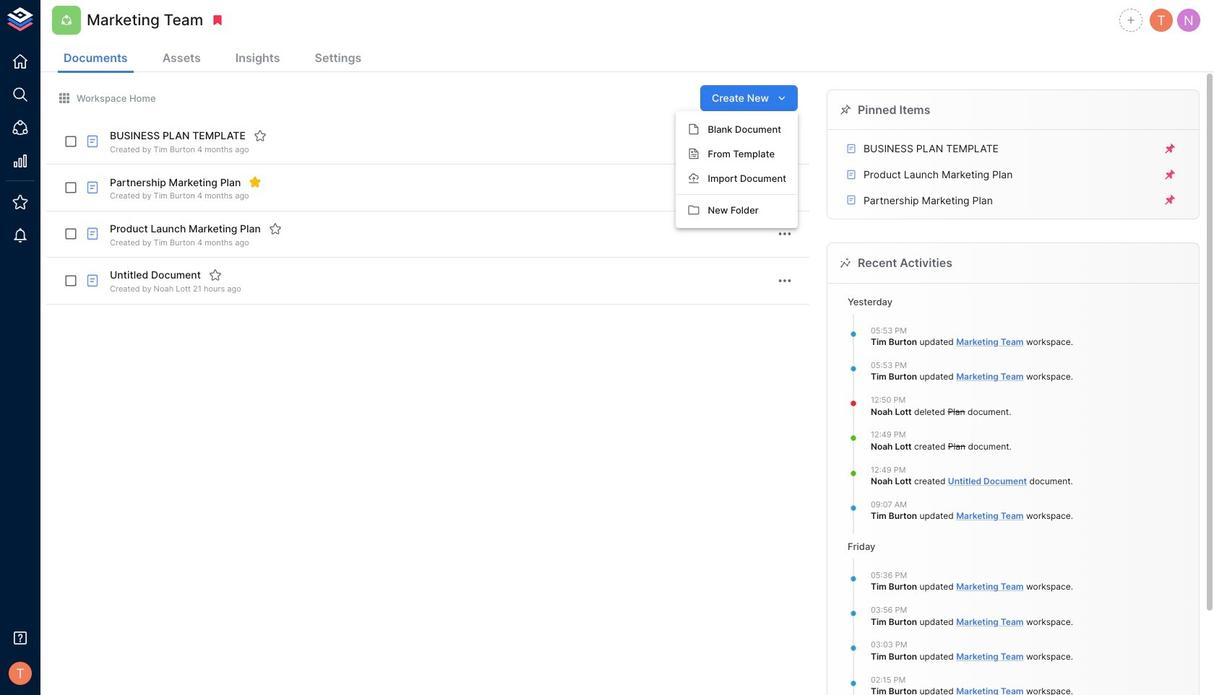 Task type: locate. For each thing, give the bounding box(es) containing it.
1 unpin image from the top
[[1163, 142, 1176, 156]]

1 vertical spatial favorite image
[[269, 222, 282, 235]]

favorite image
[[209, 269, 222, 282]]

0 vertical spatial favorite image
[[254, 129, 267, 142]]

unpin image
[[1163, 142, 1176, 156], [1163, 168, 1176, 181]]

0 vertical spatial unpin image
[[1163, 142, 1176, 156]]

remove bookmark image
[[211, 14, 224, 27]]

1 vertical spatial unpin image
[[1163, 168, 1176, 181]]

favorite image
[[254, 129, 267, 142], [269, 222, 282, 235]]



Task type: describe. For each thing, give the bounding box(es) containing it.
remove favorite image
[[249, 176, 262, 189]]

2 unpin image from the top
[[1163, 168, 1176, 181]]

0 horizontal spatial favorite image
[[254, 129, 267, 142]]

unpin image
[[1163, 194, 1176, 207]]

1 horizontal spatial favorite image
[[269, 222, 282, 235]]



Task type: vqa. For each thing, say whether or not it's contained in the screenshot.
shared
no



